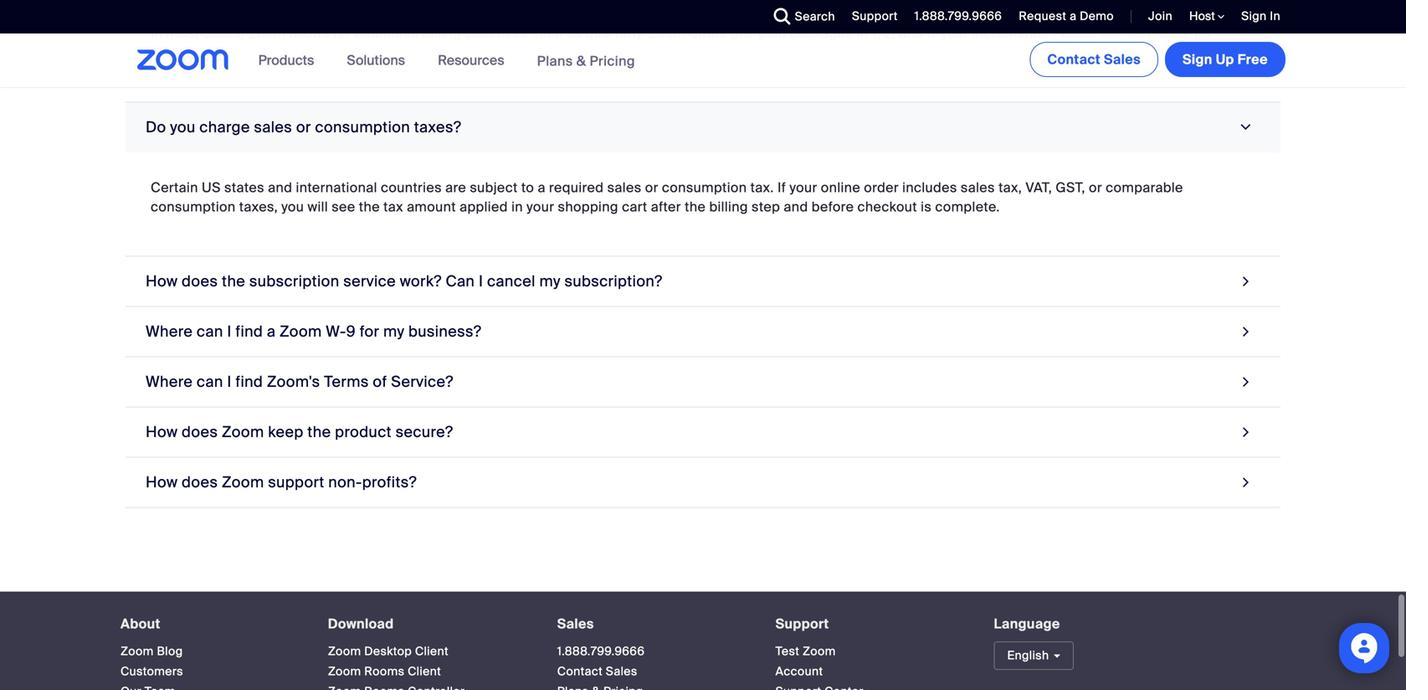 Task type: describe. For each thing, give the bounding box(es) containing it.
right image for taxes?
[[1235, 119, 1258, 135]]

consumption inside dropdown button
[[315, 117, 410, 137]]

where for where can i find zoom's terms of service?
[[146, 372, 193, 391]]

quarterly.
[[586, 24, 645, 42]]

before
[[812, 198, 854, 215]]

search button
[[762, 0, 840, 33]]

how does zoom keep the product secure? button
[[126, 407, 1281, 457]]

right image for service?
[[1239, 370, 1254, 393]]

1 horizontal spatial or
[[645, 179, 659, 196]]

the left tax
[[359, 198, 380, 215]]

&
[[577, 52, 586, 70]]

countries
[[381, 179, 442, 196]]

the right after
[[685, 198, 706, 215]]

cases,
[[203, 24, 245, 42]]

english
[[1008, 648, 1050, 663]]

where can i find a zoom w-9 for my business? button
[[126, 307, 1281, 357]]

resources
[[438, 51, 505, 69]]

subject
[[470, 179, 518, 196]]

sales inside dropdown button
[[254, 117, 292, 137]]

vat,
[[1026, 179, 1053, 196]]

tax
[[384, 198, 404, 215]]

is
[[921, 198, 932, 215]]

test
[[776, 643, 800, 659]]

non-
[[328, 472, 362, 492]]

certain us states and international countries are subject to a required sales or consumption tax. if your online order includes sales tax, vat, gst, or comparable consumption taxes, you will see the tax amount applied in your shopping cart after the billing step and before checkout is complete.
[[151, 179, 1184, 215]]

you inside do you charge sales or consumption taxes? dropdown button
[[170, 117, 196, 137]]

0 horizontal spatial support
[[776, 615, 830, 632]]

i for where can i find a zoom w-9 for my business?
[[227, 322, 232, 341]]

download link
[[328, 615, 394, 632]]

subscription
[[249, 272, 340, 291]]

packages
[[791, 24, 853, 42]]

does for how does the subscription service work? can i cancel my subscription?
[[182, 272, 218, 291]]

sign for sign in
[[1242, 8, 1267, 24]]

product information navigation
[[246, 33, 648, 88]]

sign in
[[1242, 8, 1281, 24]]

zoom blog customers
[[121, 643, 183, 679]]

zoom logo image
[[137, 49, 229, 70]]

service
[[344, 272, 396, 291]]

if
[[778, 179, 786, 196]]

are
[[446, 179, 467, 196]]

how does zoom support non-profits?
[[146, 472, 417, 492]]

0 vertical spatial i
[[479, 272, 483, 291]]

0 vertical spatial your
[[790, 179, 818, 196]]

desktop
[[364, 643, 412, 659]]

in inside "certain us states and international countries are subject to a required sales or consumption tax. if your online order includes sales tax, vat, gst, or comparable consumption taxes, you will see the tax amount applied in your shopping cart after the billing step and before checkout is complete."
[[512, 198, 523, 215]]

test zoom account
[[776, 643, 836, 679]]

resources button
[[438, 33, 512, 87]]

support link up test zoom link
[[776, 615, 830, 632]]

to
[[522, 179, 534, 196]]

pre-
[[731, 24, 759, 42]]

in most cases, zoom allows for additional billing cadences such as quarterly. zoom offers pre-paid packages in 1, 2, and 3-year increments. please contact sales
[[151, 24, 1191, 42]]

contact sales link for 1.888.799.9666 contact sales
[[557, 663, 638, 679]]

the inside how does zoom keep the product secure? dropdown button
[[308, 422, 331, 442]]

business?
[[409, 322, 482, 341]]

zoom left 'keep'
[[222, 422, 264, 442]]

sales inside meetings navigation
[[1104, 51, 1141, 68]]

do you charge sales or consumption taxes? button
[[126, 102, 1281, 153]]

sign for sign up free
[[1183, 51, 1213, 68]]

about link
[[121, 615, 161, 632]]

banner containing contact sales
[[117, 33, 1290, 88]]

support link up 1,
[[852, 8, 898, 24]]

download
[[328, 615, 394, 632]]

0 vertical spatial and
[[900, 24, 924, 42]]

online
[[821, 179, 861, 196]]

solutions
[[347, 51, 405, 69]]

gst,
[[1056, 179, 1086, 196]]

amount
[[407, 198, 456, 215]]

tab list inside main content
[[126, 0, 1281, 508]]

request a demo link up contact sales
[[1007, 0, 1119, 33]]

additional
[[355, 24, 419, 42]]

1,
[[872, 24, 881, 42]]

zoom desktop client link
[[328, 643, 449, 659]]

0 vertical spatial support
[[852, 8, 898, 24]]

sales inside tab list
[[1155, 24, 1191, 42]]

solutions button
[[347, 33, 413, 87]]

zoom desktop client zoom rooms client
[[328, 643, 449, 679]]

zoom left support
[[222, 472, 264, 492]]

sign up free button
[[1166, 42, 1286, 77]]

how does the subscription service work? can i cancel my subscription?
[[146, 272, 663, 291]]

sales inside the 1.888.799.9666 contact sales
[[606, 663, 638, 679]]

tax.
[[751, 179, 774, 196]]

contact sales link inside meetings navigation
[[1030, 42, 1159, 77]]

demo
[[1080, 8, 1115, 24]]

where can i find zoom's terms of service? button
[[126, 357, 1281, 407]]

support link right search
[[840, 0, 902, 33]]

1.888.799.9666 for 1.888.799.9666 contact sales
[[557, 643, 645, 659]]

zoom's
[[267, 372, 320, 391]]

does for how does zoom support non-profits?
[[182, 472, 218, 492]]

3-
[[928, 24, 942, 42]]

1 vertical spatial consumption
[[662, 179, 747, 196]]

zoom up products
[[248, 24, 286, 42]]

zoom blog link
[[121, 643, 183, 659]]

pricing.
[[151, 44, 199, 61]]

9
[[346, 322, 356, 341]]

tax,
[[999, 179, 1023, 196]]

host button
[[1190, 8, 1225, 24]]

english button
[[994, 641, 1075, 670]]

product
[[335, 422, 392, 442]]

2 horizontal spatial sales
[[961, 179, 996, 196]]

such
[[532, 24, 563, 42]]

find for zoom's
[[236, 372, 263, 391]]

zoom left rooms
[[328, 663, 361, 679]]

contact inside the 1.888.799.9666 contact sales
[[557, 663, 603, 679]]

rooms
[[364, 663, 405, 679]]

language
[[994, 615, 1061, 632]]

taxes?
[[414, 117, 462, 137]]

charge
[[200, 117, 250, 137]]

keep
[[268, 422, 304, 442]]

0 horizontal spatial for
[[334, 24, 351, 42]]

0 vertical spatial billing
[[422, 24, 461, 42]]

cadences
[[465, 24, 529, 42]]

or inside dropdown button
[[296, 117, 311, 137]]

applied
[[460, 198, 508, 215]]

products button
[[258, 33, 322, 87]]

please
[[1053, 24, 1097, 42]]

right image inside how does zoom support non-profits? dropdown button
[[1239, 471, 1254, 493]]

main content containing do you charge sales or consumption taxes?
[[0, 0, 1407, 591]]

1.888.799.9666 link
[[557, 643, 645, 659]]

join
[[1149, 8, 1173, 24]]

2 horizontal spatial a
[[1070, 8, 1077, 24]]

you inside "certain us states and international countries are subject to a required sales or consumption tax. if your online order includes sales tax, vat, gst, or comparable consumption taxes, you will see the tax amount applied in your shopping cart after the billing step and before checkout is complete."
[[282, 198, 304, 215]]

can for a
[[197, 322, 223, 341]]

step
[[752, 198, 781, 215]]



Task type: locate. For each thing, give the bounding box(es) containing it.
zoom inside zoom blog customers
[[121, 643, 154, 659]]

shopping
[[558, 198, 619, 215]]

1 vertical spatial how
[[146, 422, 178, 442]]

comparable
[[1106, 179, 1184, 196]]

allows
[[290, 24, 330, 42]]

taxes,
[[239, 198, 278, 215]]

2 does from the top
[[182, 422, 218, 442]]

in left 1,
[[857, 24, 869, 42]]

0 vertical spatial where
[[146, 322, 193, 341]]

how does zoom support non-profits? button
[[126, 457, 1281, 508]]

0 horizontal spatial in
[[512, 198, 523, 215]]

1 vertical spatial in
[[151, 24, 163, 42]]

meetings navigation
[[1027, 33, 1290, 80]]

1 find from the top
[[236, 322, 263, 341]]

cart
[[622, 198, 648, 215]]

in down to
[[512, 198, 523, 215]]

can
[[446, 272, 475, 291]]

1 horizontal spatial support
[[852, 8, 898, 24]]

0 horizontal spatial a
[[267, 322, 276, 341]]

international
[[296, 179, 377, 196]]

1 can from the top
[[197, 322, 223, 341]]

0 vertical spatial in
[[857, 24, 869, 42]]

2 vertical spatial consumption
[[151, 198, 236, 215]]

a inside "certain us states and international countries are subject to a required sales or consumption tax. if your online order includes sales tax, vat, gst, or comparable consumption taxes, you will see the tax amount applied in your shopping cart after the billing step and before checkout is complete."
[[538, 179, 546, 196]]

1.888.799.9666 contact sales
[[557, 643, 645, 679]]

sales up 1.888.799.9666 link
[[557, 615, 594, 632]]

zoom left offers
[[649, 24, 686, 42]]

sign inside button
[[1183, 51, 1213, 68]]

does inside dropdown button
[[182, 272, 218, 291]]

2 vertical spatial and
[[784, 198, 809, 215]]

2 horizontal spatial and
[[900, 24, 924, 42]]

contact inside meetings navigation
[[1048, 51, 1101, 68]]

right image inside where can i find a zoom w-9 for my business? dropdown button
[[1239, 320, 1254, 343]]

contact sales link inside main content
[[1100, 24, 1191, 42]]

2 vertical spatial a
[[267, 322, 276, 341]]

request a demo link up "please"
[[1019, 8, 1115, 24]]

2 find from the top
[[236, 372, 263, 391]]

consumption up international
[[315, 117, 410, 137]]

increments.
[[973, 24, 1049, 42]]

1 does from the top
[[182, 272, 218, 291]]

2 horizontal spatial for
[[1195, 24, 1213, 42]]

account link
[[776, 663, 824, 679]]

0 vertical spatial consumption
[[315, 117, 410, 137]]

client right desktop
[[415, 643, 449, 659]]

banner
[[117, 33, 1290, 88]]

for inside dropdown button
[[360, 322, 380, 341]]

1 vertical spatial right image
[[1239, 270, 1254, 292]]

1 horizontal spatial consumption
[[315, 117, 410, 137]]

join link up meetings navigation
[[1149, 8, 1173, 24]]

0 vertical spatial does
[[182, 272, 218, 291]]

how for how does zoom support non-profits?
[[146, 472, 178, 492]]

right image inside how does the subscription service work? can i cancel my subscription? dropdown button
[[1239, 270, 1254, 292]]

1 vertical spatial sign
[[1183, 51, 1213, 68]]

1.888.799.9666 button right 2,
[[902, 0, 1007, 33]]

or up after
[[645, 179, 659, 196]]

certain
[[151, 179, 198, 196]]

1 vertical spatial client
[[408, 663, 441, 679]]

support up test zoom link
[[776, 615, 830, 632]]

0 horizontal spatial 1.888.799.9666
[[557, 643, 645, 659]]

0 horizontal spatial sales
[[254, 117, 292, 137]]

most
[[166, 24, 199, 42]]

join link left host
[[1136, 0, 1177, 33]]

1 horizontal spatial your
[[790, 179, 818, 196]]

1 horizontal spatial sign
[[1242, 8, 1267, 24]]

3 right image from the top
[[1239, 421, 1254, 443]]

0 horizontal spatial in
[[151, 24, 163, 42]]

where can i find zoom's terms of service?
[[146, 372, 454, 391]]

my inside how does the subscription service work? can i cancel my subscription? dropdown button
[[540, 272, 561, 291]]

for inside for pricing.
[[1195, 24, 1213, 42]]

zoom rooms client link
[[328, 663, 441, 679]]

right image
[[1235, 119, 1258, 135], [1239, 270, 1254, 292], [1239, 471, 1254, 493]]

right image for can
[[1239, 270, 1254, 292]]

1 horizontal spatial in
[[857, 24, 869, 42]]

the
[[359, 198, 380, 215], [685, 198, 706, 215], [222, 272, 245, 291], [308, 422, 331, 442]]

1 vertical spatial my
[[384, 322, 405, 341]]

2,
[[884, 24, 896, 42]]

contact sales link down join
[[1100, 24, 1191, 42]]

1 where from the top
[[146, 322, 193, 341]]

contact sales link for in most cases, zoom allows for additional billing cadences such as quarterly. zoom offers pre-paid packages in 1, 2, and 3-year increments. please contact sales
[[1100, 24, 1191, 42]]

checkout
[[858, 198, 918, 215]]

does for how does zoom keep the product secure?
[[182, 422, 218, 442]]

contact down 1.888.799.9666 link
[[557, 663, 603, 679]]

for right 9
[[360, 322, 380, 341]]

2 horizontal spatial or
[[1089, 179, 1103, 196]]

right image for 9
[[1239, 320, 1254, 343]]

1 horizontal spatial you
[[282, 198, 304, 215]]

free
[[1238, 51, 1269, 68]]

3 does from the top
[[182, 472, 218, 492]]

sales up cart
[[608, 179, 642, 196]]

1 horizontal spatial for
[[360, 322, 380, 341]]

consumption
[[315, 117, 410, 137], [662, 179, 747, 196], [151, 198, 236, 215]]

complete.
[[936, 198, 1000, 215]]

0 vertical spatial right image
[[1239, 320, 1254, 343]]

support up 1,
[[852, 8, 898, 24]]

0 vertical spatial my
[[540, 272, 561, 291]]

1 vertical spatial your
[[527, 198, 555, 215]]

as
[[567, 24, 582, 42]]

profits?
[[362, 472, 417, 492]]

0 horizontal spatial my
[[384, 322, 405, 341]]

i for where can i find zoom's terms of service?
[[227, 372, 232, 391]]

1.888.799.9666 inside 1.888.799.9666 button
[[915, 8, 1003, 24]]

zoom up customers link
[[121, 643, 154, 659]]

0 vertical spatial sign
[[1242, 8, 1267, 24]]

1.888.799.9666 up the year at right
[[915, 8, 1003, 24]]

find
[[236, 322, 263, 341], [236, 372, 263, 391]]

in up sign up free button
[[1270, 8, 1281, 24]]

tab list
[[126, 0, 1281, 508]]

billing inside "certain us states and international countries are subject to a required sales or consumption tax. if your online order includes sales tax, vat, gst, or comparable consumption taxes, you will see the tax amount applied in your shopping cart after the billing step and before checkout is complete."
[[710, 198, 748, 215]]

3 how from the top
[[146, 472, 178, 492]]

find down subscription
[[236, 322, 263, 341]]

1 horizontal spatial sales
[[608, 179, 642, 196]]

1 vertical spatial where
[[146, 372, 193, 391]]

plans & pricing
[[537, 52, 635, 70]]

sales
[[254, 117, 292, 137], [608, 179, 642, 196], [961, 179, 996, 196]]

sales down demo
[[1104, 51, 1141, 68]]

2 vertical spatial right image
[[1239, 471, 1254, 493]]

required
[[549, 179, 604, 196]]

2 horizontal spatial consumption
[[662, 179, 747, 196]]

do you charge sales or consumption taxes?
[[146, 117, 462, 137]]

you right do
[[170, 117, 196, 137]]

2 right image from the top
[[1239, 370, 1254, 393]]

contact down demo
[[1100, 24, 1152, 42]]

a up "please"
[[1070, 8, 1077, 24]]

how inside how does the subscription service work? can i cancel my subscription? dropdown button
[[146, 272, 178, 291]]

test zoom link
[[776, 643, 836, 659]]

0 vertical spatial right image
[[1235, 119, 1258, 135]]

1 vertical spatial 1.888.799.9666
[[557, 643, 645, 659]]

0 vertical spatial 1.888.799.9666
[[915, 8, 1003, 24]]

request
[[1019, 8, 1067, 24]]

1 vertical spatial billing
[[710, 198, 748, 215]]

0 horizontal spatial consumption
[[151, 198, 236, 215]]

2 where from the top
[[146, 372, 193, 391]]

of
[[373, 372, 387, 391]]

includes
[[903, 179, 958, 196]]

your
[[790, 179, 818, 196], [527, 198, 555, 215]]

sign left up
[[1183, 51, 1213, 68]]

client
[[415, 643, 449, 659], [408, 663, 441, 679]]

the right 'keep'
[[308, 422, 331, 442]]

sales right charge
[[254, 117, 292, 137]]

for right allows
[[334, 24, 351, 42]]

0 horizontal spatial sign
[[1183, 51, 1213, 68]]

1.888.799.9666 for 1.888.799.9666
[[915, 8, 1003, 24]]

my
[[540, 272, 561, 291], [384, 322, 405, 341]]

how for how does zoom keep the product secure?
[[146, 422, 178, 442]]

and right 2,
[[900, 24, 924, 42]]

cancel
[[487, 272, 536, 291]]

will
[[308, 198, 328, 215]]

a inside dropdown button
[[267, 322, 276, 341]]

host
[[1190, 8, 1218, 24]]

contact sales link down 1.888.799.9666 link
[[557, 663, 638, 679]]

a up zoom's
[[267, 322, 276, 341]]

1 vertical spatial does
[[182, 422, 218, 442]]

billing up the resources
[[422, 24, 461, 42]]

contact sales link
[[1100, 24, 1191, 42], [1030, 42, 1159, 77], [557, 663, 638, 679]]

1 vertical spatial find
[[236, 372, 263, 391]]

1 vertical spatial you
[[282, 198, 304, 215]]

blog
[[157, 643, 183, 659]]

0 horizontal spatial and
[[268, 179, 293, 196]]

sales down join
[[1155, 24, 1191, 42]]

where for where can i find a zoom w-9 for my business?
[[146, 322, 193, 341]]

find for a
[[236, 322, 263, 341]]

0 vertical spatial contact
[[1100, 24, 1152, 42]]

states
[[224, 179, 265, 196]]

1.888.799.9666 down sales link
[[557, 643, 645, 659]]

search
[[795, 9, 836, 24]]

0 horizontal spatial billing
[[422, 24, 461, 42]]

sign
[[1242, 8, 1267, 24], [1183, 51, 1213, 68]]

1 vertical spatial and
[[268, 179, 293, 196]]

my for subscription?
[[540, 272, 561, 291]]

how for how does the subscription service work? can i cancel my subscription?
[[146, 272, 178, 291]]

see
[[332, 198, 356, 215]]

2 can from the top
[[197, 372, 223, 391]]

1.888.799.9666
[[915, 8, 1003, 24], [557, 643, 645, 659]]

1 vertical spatial i
[[227, 322, 232, 341]]

contact sales
[[1048, 51, 1141, 68]]

my right cancel at the left top of page
[[540, 272, 561, 291]]

the inside how does the subscription service work? can i cancel my subscription? dropdown button
[[222, 272, 245, 291]]

a right to
[[538, 179, 546, 196]]

sales
[[1155, 24, 1191, 42], [1104, 51, 1141, 68], [557, 615, 594, 632], [606, 663, 638, 679]]

how does zoom keep the product secure?
[[146, 422, 453, 442]]

billing left step
[[710, 198, 748, 215]]

2 vertical spatial does
[[182, 472, 218, 492]]

consumption down us on the top left of the page
[[151, 198, 236, 215]]

i
[[479, 272, 483, 291], [227, 322, 232, 341], [227, 372, 232, 391]]

zoom left w-
[[280, 322, 322, 341]]

and up taxes,
[[268, 179, 293, 196]]

billing
[[422, 24, 461, 42], [710, 198, 748, 215]]

zoom down download
[[328, 643, 361, 659]]

2 vertical spatial right image
[[1239, 421, 1254, 443]]

request a demo
[[1019, 8, 1115, 24]]

in left most
[[151, 24, 163, 42]]

2 how from the top
[[146, 422, 178, 442]]

a
[[1070, 8, 1077, 24], [538, 179, 546, 196], [267, 322, 276, 341]]

1 vertical spatial contact
[[1048, 51, 1101, 68]]

1 horizontal spatial in
[[1270, 8, 1281, 24]]

my inside where can i find a zoom w-9 for my business? dropdown button
[[384, 322, 405, 341]]

the left subscription
[[222, 272, 245, 291]]

1 horizontal spatial billing
[[710, 198, 748, 215]]

tab list containing do you charge sales or consumption taxes?
[[126, 0, 1281, 508]]

after
[[651, 198, 682, 215]]

0 vertical spatial find
[[236, 322, 263, 341]]

my for business?
[[384, 322, 405, 341]]

1 vertical spatial a
[[538, 179, 546, 196]]

right image inside where can i find zoom's terms of service? dropdown button
[[1239, 370, 1254, 393]]

sales link
[[557, 615, 594, 632]]

contact down "please"
[[1048, 51, 1101, 68]]

contact sales link down demo
[[1030, 42, 1159, 77]]

0 vertical spatial how
[[146, 272, 178, 291]]

0 vertical spatial in
[[1270, 8, 1281, 24]]

you left will
[[282, 198, 304, 215]]

right image inside do you charge sales or consumption taxes? dropdown button
[[1235, 119, 1258, 135]]

does
[[182, 272, 218, 291], [182, 422, 218, 442], [182, 472, 218, 492]]

zoom inside test zoom account
[[803, 643, 836, 659]]

work?
[[400, 272, 442, 291]]

0 horizontal spatial you
[[170, 117, 196, 137]]

or right gst,
[[1089, 179, 1103, 196]]

zoom inside dropdown button
[[280, 322, 322, 341]]

1.888.799.9666 button up the year at right
[[915, 8, 1003, 24]]

products
[[258, 51, 314, 69]]

2 vertical spatial contact
[[557, 663, 603, 679]]

1 horizontal spatial my
[[540, 272, 561, 291]]

sales down 1.888.799.9666 link
[[606, 663, 638, 679]]

0 vertical spatial a
[[1070, 8, 1077, 24]]

0 horizontal spatial your
[[527, 198, 555, 215]]

your right if
[[790, 179, 818, 196]]

1 horizontal spatial a
[[538, 179, 546, 196]]

in inside tab list
[[151, 24, 163, 42]]

main content
[[0, 0, 1407, 591]]

for
[[334, 24, 351, 42], [1195, 24, 1213, 42], [360, 322, 380, 341]]

my right 9
[[384, 322, 405, 341]]

1 vertical spatial right image
[[1239, 370, 1254, 393]]

client right rooms
[[408, 663, 441, 679]]

1.888.799.9666 button
[[902, 0, 1007, 33], [915, 8, 1003, 24]]

0 vertical spatial can
[[197, 322, 223, 341]]

us
[[202, 179, 221, 196]]

1 vertical spatial can
[[197, 372, 223, 391]]

sign up free
[[1242, 8, 1267, 24]]

1 horizontal spatial and
[[784, 198, 809, 215]]

for down host
[[1195, 24, 1213, 42]]

service?
[[391, 372, 454, 391]]

how does the subscription service work? can i cancel my subscription? button
[[126, 256, 1281, 307]]

support
[[852, 8, 898, 24], [776, 615, 830, 632]]

and down if
[[784, 198, 809, 215]]

right image inside how does zoom keep the product secure? dropdown button
[[1239, 421, 1254, 443]]

right image
[[1239, 320, 1254, 343], [1239, 370, 1254, 393], [1239, 421, 1254, 443]]

how inside how does zoom support non-profits? dropdown button
[[146, 472, 178, 492]]

0 vertical spatial client
[[415, 643, 449, 659]]

your down to
[[527, 198, 555, 215]]

1 how from the top
[[146, 272, 178, 291]]

1 vertical spatial support
[[776, 615, 830, 632]]

0 horizontal spatial or
[[296, 117, 311, 137]]

find left zoom's
[[236, 372, 263, 391]]

2 vertical spatial i
[[227, 372, 232, 391]]

how inside how does zoom keep the product secure? dropdown button
[[146, 422, 178, 442]]

w-
[[326, 322, 346, 341]]

1 right image from the top
[[1239, 320, 1254, 343]]

1 horizontal spatial 1.888.799.9666
[[915, 8, 1003, 24]]

sales up complete.
[[961, 179, 996, 196]]

paid
[[759, 24, 787, 42]]

can for zoom's
[[197, 372, 223, 391]]

consumption up after
[[662, 179, 747, 196]]

contact
[[1100, 24, 1152, 42], [1048, 51, 1101, 68], [557, 663, 603, 679]]

1 vertical spatial in
[[512, 198, 523, 215]]

in
[[1270, 8, 1281, 24], [151, 24, 163, 42]]

0 vertical spatial you
[[170, 117, 196, 137]]

or down products dropdown button
[[296, 117, 311, 137]]

2 vertical spatial how
[[146, 472, 178, 492]]

zoom up account
[[803, 643, 836, 659]]

zoom
[[248, 24, 286, 42], [649, 24, 686, 42], [280, 322, 322, 341], [222, 422, 264, 442], [222, 472, 264, 492], [121, 643, 154, 659], [328, 643, 361, 659], [803, 643, 836, 659], [328, 663, 361, 679]]



Task type: vqa. For each thing, say whether or not it's contained in the screenshot.


